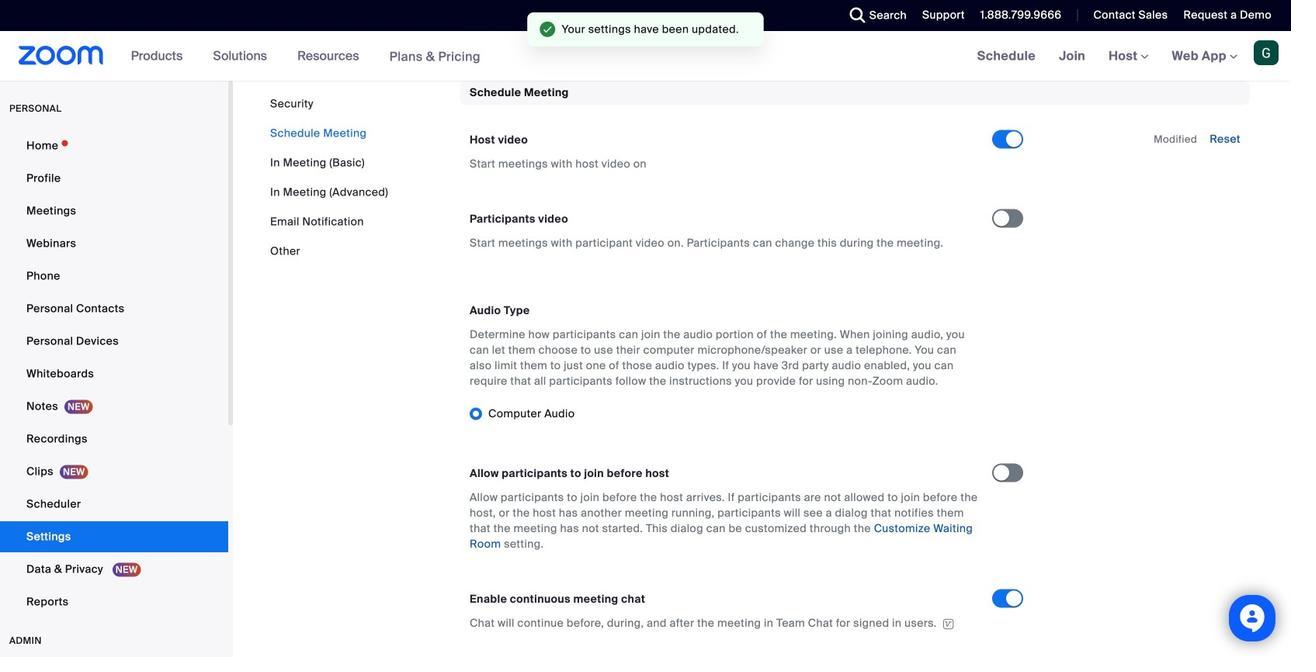 Task type: vqa. For each thing, say whether or not it's contained in the screenshot.
banner
yes



Task type: locate. For each thing, give the bounding box(es) containing it.
zoom logo image
[[19, 46, 104, 65]]

menu bar
[[270, 96, 388, 259]]

meetings navigation
[[966, 31, 1291, 82]]

banner
[[0, 31, 1291, 82]]

personal menu menu
[[0, 130, 228, 620]]

product information navigation
[[119, 31, 492, 82]]

success image
[[540, 22, 556, 37]]

schedule meeting element
[[460, 81, 1250, 658]]



Task type: describe. For each thing, give the bounding box(es) containing it.
profile picture image
[[1254, 40, 1279, 65]]



